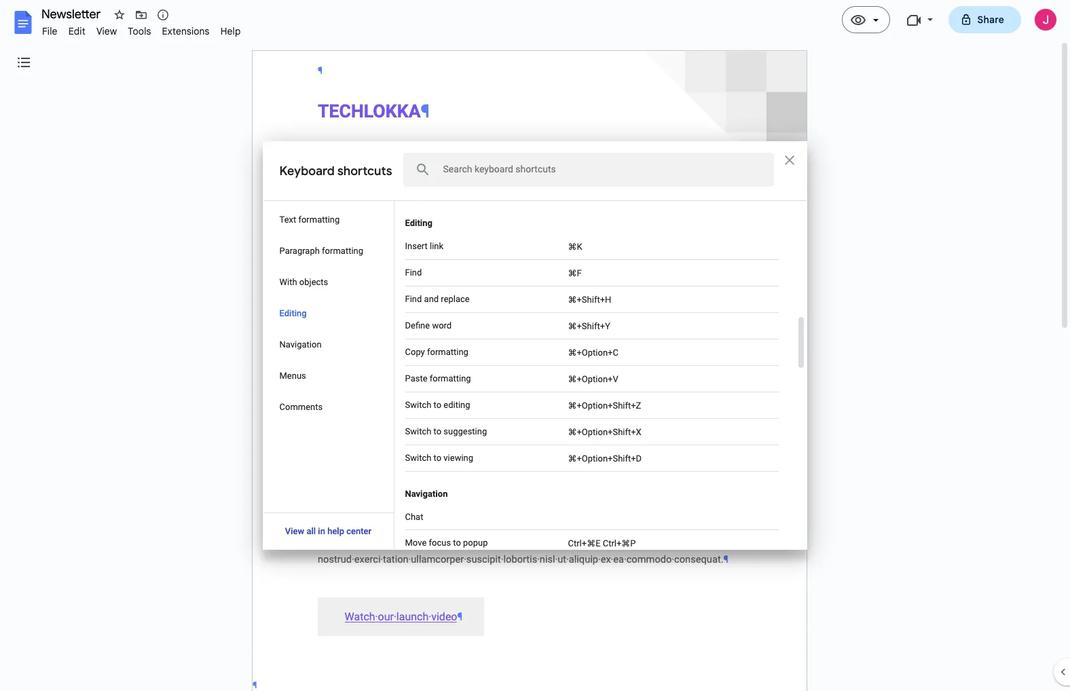 Task type: vqa. For each thing, say whether or not it's contained in the screenshot.
Find to the top
yes



Task type: locate. For each thing, give the bounding box(es) containing it.
0 horizontal spatial editing
[[280, 308, 307, 318]]

view
[[96, 25, 117, 37], [285, 526, 305, 536]]

newsletter
[[41, 7, 101, 22]]

formatting for paragraph formatting
[[322, 246, 364, 256]]

link
[[430, 241, 444, 251]]

2 switch from the top
[[405, 426, 432, 437]]

editing down the with
[[280, 308, 307, 318]]

0 vertical spatial editing
[[405, 218, 433, 228]]

switch
[[405, 400, 432, 410], [405, 426, 432, 437], [405, 453, 432, 463]]

formatting down word
[[427, 347, 469, 357]]

navigation up the chat
[[405, 489, 448, 499]]

menu bar banner
[[0, 0, 1070, 691]]

switch down paste
[[405, 400, 432, 410]]

1 vertical spatial navigation
[[405, 489, 448, 499]]

tools menu item
[[122, 23, 157, 39]]

view all in help center
[[285, 526, 372, 536]]

file
[[42, 25, 57, 37]]

popup
[[463, 538, 488, 548]]

keyboard shortcuts
[[280, 164, 393, 179]]

switch down switch to editing at the bottom left of page
[[405, 426, 432, 437]]

find left and
[[405, 294, 422, 304]]

popular keyboard shortcuts element
[[395, 201, 807, 691]]

suggesting
[[444, 426, 487, 437]]

keyboard
[[280, 164, 335, 179]]

formatting inside the paragraph formatting option
[[322, 246, 364, 256]]

switch down switch to suggesting
[[405, 453, 432, 463]]

editing
[[444, 400, 471, 410]]

word
[[432, 321, 452, 331]]

formatting inside text formatting option
[[299, 215, 340, 225]]

⌘f element
[[568, 268, 582, 278]]

⌘+option+v
[[568, 374, 619, 384]]

1 vertical spatial find
[[405, 294, 422, 304]]

⌘+shift+h
[[568, 295, 612, 305]]

⌘+option+c element
[[568, 348, 619, 358]]

⌘+option+shift+x
[[568, 427, 642, 437]]

copy
[[405, 347, 425, 357]]

menus
[[280, 371, 306, 381]]

switch for switch to viewing
[[405, 453, 432, 463]]

1 vertical spatial switch
[[405, 426, 432, 437]]

0 vertical spatial switch
[[405, 400, 432, 410]]

view inside "link"
[[285, 526, 305, 536]]

1 switch from the top
[[405, 400, 432, 410]]

copy formatting
[[405, 347, 469, 357]]

and
[[424, 294, 439, 304]]

formatting up editing
[[430, 373, 471, 384]]

move focus to popup
[[405, 538, 488, 548]]

to for viewing
[[434, 453, 442, 463]]

2 find from the top
[[405, 294, 422, 304]]

menu bar containing file
[[37, 18, 246, 40]]

1 horizontal spatial editing
[[405, 218, 433, 228]]

formatting
[[299, 215, 340, 225], [322, 246, 364, 256], [427, 347, 469, 357], [430, 373, 471, 384]]

switch to viewing
[[405, 453, 474, 463]]

to for editing
[[434, 400, 442, 410]]

view left all
[[285, 526, 305, 536]]

0 vertical spatial view
[[96, 25, 117, 37]]

1 horizontal spatial view
[[285, 526, 305, 536]]

editing up insert
[[405, 218, 433, 228]]

1 vertical spatial editing
[[280, 308, 307, 318]]

to left editing
[[434, 400, 442, 410]]

formatting up with objects option
[[322, 246, 364, 256]]

navigation
[[280, 340, 322, 350], [405, 489, 448, 499]]

chat
[[405, 512, 424, 522]]

to
[[434, 400, 442, 410], [434, 426, 442, 437], [434, 453, 442, 463], [453, 538, 461, 548]]

find down insert
[[405, 268, 422, 278]]

to left the 'viewing'
[[434, 453, 442, 463]]

view inside menu item
[[96, 25, 117, 37]]

all
[[307, 526, 316, 536]]

paste
[[405, 373, 428, 384]]

view menu item
[[91, 23, 122, 39]]

formatting for copy formatting
[[427, 347, 469, 357]]

view down star checkbox
[[96, 25, 117, 37]]

editing inside option
[[280, 308, 307, 318]]

shortcuts
[[338, 164, 393, 179]]

application
[[0, 0, 1070, 691]]

ctrl+⌘e ctrl+⌘p element
[[568, 538, 636, 549]]

in
[[318, 526, 326, 536]]

3 switch from the top
[[405, 453, 432, 463]]

2 vertical spatial switch
[[405, 453, 432, 463]]

application containing newsletter
[[0, 0, 1070, 691]]

0 horizontal spatial view
[[96, 25, 117, 37]]

editing
[[405, 218, 433, 228], [280, 308, 307, 318]]

define
[[405, 321, 430, 331]]

to down switch to editing at the bottom left of page
[[434, 426, 442, 437]]

menu bar
[[37, 18, 246, 40]]

search image
[[415, 162, 431, 178]]

with
[[280, 277, 297, 287]]

Search keyboard shortcuts text field
[[437, 153, 773, 185]]

1 find from the top
[[405, 268, 422, 278]]

⌘k
[[568, 242, 583, 252]]

⌘+option+v element
[[568, 374, 619, 384]]

1 vertical spatial view
[[285, 526, 305, 536]]

Star checkbox
[[110, 5, 129, 24]]

ctrl+⌘e
[[568, 538, 601, 549]]

define word
[[405, 321, 452, 331]]

extensions
[[162, 25, 210, 37]]

0 horizontal spatial navigation
[[280, 340, 322, 350]]

help
[[328, 526, 345, 536]]

navigation inside option
[[280, 340, 322, 350]]

0 vertical spatial find
[[405, 268, 422, 278]]

switch to suggesting
[[405, 426, 487, 437]]

find
[[405, 268, 422, 278], [405, 294, 422, 304]]

⌘+shift+y element
[[568, 321, 611, 331]]

formatting right text
[[299, 215, 340, 225]]

move
[[405, 538, 427, 548]]

find for find
[[405, 268, 422, 278]]

editing option
[[263, 297, 394, 329]]

paste formatting
[[405, 373, 471, 384]]

share button
[[948, 6, 1021, 33]]

text formatting
[[280, 215, 340, 225]]

navigation up "menus"
[[280, 340, 322, 350]]

to right focus
[[453, 538, 461, 548]]

0 vertical spatial navigation
[[280, 340, 322, 350]]

formatting for text formatting
[[299, 215, 340, 225]]

1 horizontal spatial navigation
[[405, 489, 448, 499]]



Task type: describe. For each thing, give the bounding box(es) containing it.
with objects option
[[263, 266, 394, 297]]

search element
[[415, 162, 431, 178]]

⌘f
[[568, 268, 582, 278]]

insert
[[405, 241, 428, 251]]

menus option
[[263, 360, 394, 391]]

view all in help center link
[[275, 520, 383, 543]]

file menu item
[[37, 23, 63, 39]]

formatting for paste formatting
[[430, 373, 471, 384]]

viewing
[[444, 453, 474, 463]]

menu bar inside menu bar banner
[[37, 18, 246, 40]]

comments option
[[263, 391, 394, 422]]

⌘+option+c
[[568, 348, 619, 358]]

help
[[220, 25, 241, 37]]

⌘+option+shift+d
[[568, 454, 642, 464]]

objects
[[300, 277, 329, 287]]

focus
[[429, 538, 451, 548]]

replace
[[441, 294, 470, 304]]

share
[[977, 14, 1004, 26]]

view for view
[[96, 25, 117, 37]]

edit
[[68, 25, 85, 37]]

newsletter element
[[37, 5, 1070, 26]]

switch for switch to suggesting
[[405, 426, 432, 437]]

to for suggesting
[[434, 426, 442, 437]]

extensions menu item
[[157, 23, 215, 39]]

text
[[280, 215, 297, 225]]

help menu item
[[215, 23, 246, 39]]

insert link
[[405, 241, 444, 251]]

center
[[347, 526, 372, 536]]

find for find and replace
[[405, 294, 422, 304]]

with objects
[[280, 277, 329, 287]]

ctrl+⌘e ctrl+⌘p
[[568, 538, 636, 549]]

find and replace
[[405, 294, 470, 304]]

view for view all in help center
[[285, 526, 305, 536]]

navigation inside popular keyboard shortcuts element
[[405, 489, 448, 499]]

navigation menu list box
[[263, 201, 394, 513]]

switch for switch to editing
[[405, 400, 432, 410]]

ctrl+⌘p
[[603, 538, 636, 549]]

paragraph formatting option
[[263, 235, 394, 266]]

⌘+shift+y
[[568, 321, 611, 331]]

⌘+option+shift+z element
[[568, 401, 642, 411]]

⌘+shift+h element
[[568, 295, 612, 305]]

text formatting option
[[263, 204, 394, 235]]

tools
[[128, 25, 151, 37]]

paragraph formatting
[[280, 246, 364, 256]]

edit menu item
[[63, 23, 91, 39]]

editing inside popular keyboard shortcuts element
[[405, 218, 433, 228]]

switch to editing
[[405, 400, 471, 410]]

⌘+option+shift+z
[[568, 401, 642, 411]]

⌘+option+shift+x element
[[568, 427, 642, 437]]

⌘+option+shift+d element
[[568, 454, 642, 464]]

⌘k element
[[568, 242, 583, 252]]

comments
[[280, 402, 323, 412]]

navigation option
[[263, 329, 394, 360]]

close image
[[785, 156, 794, 165]]

paragraph
[[280, 246, 320, 256]]



